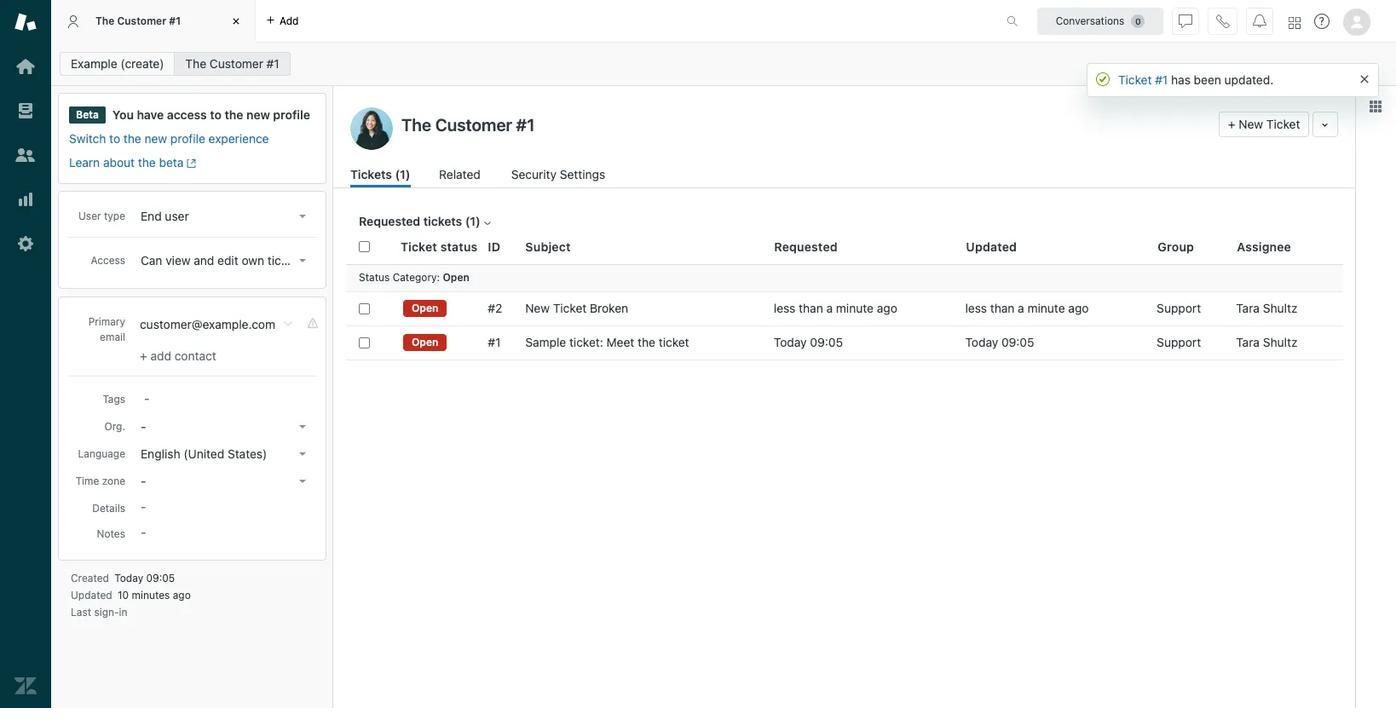 Task type: locate. For each thing, give the bounding box(es) containing it.
2 horizontal spatial #1
[[488, 335, 501, 349]]

user
[[165, 209, 189, 224]]

the customer #1 up (create)
[[95, 14, 181, 27]]

arrow down image left only
[[299, 259, 306, 263]]

1 horizontal spatial add
[[280, 14, 299, 27]]

2 than from the left
[[990, 301, 1015, 315]]

profile down the access
[[170, 131, 205, 146]]

ticket down requested tickets (1)
[[401, 239, 437, 254]]

0 vertical spatial -
[[141, 420, 146, 434]]

2 shultz from the top
[[1263, 335, 1298, 349]]

ticket inside button
[[1266, 117, 1300, 131]]

1 horizontal spatial tickets
[[423, 214, 462, 228]]

2 support from the top
[[1157, 335, 1201, 349]]

-
[[141, 420, 146, 434], [141, 474, 146, 489]]

tabs tab list
[[51, 0, 989, 43]]

2 arrow down image from the top
[[299, 259, 306, 263]]

0 horizontal spatial profile
[[170, 131, 205, 146]]

1 horizontal spatial updated
[[966, 239, 1017, 254]]

user
[[78, 210, 101, 223]]

1 arrow down image from the top
[[299, 426, 306, 429]]

less
[[774, 301, 796, 315], [965, 301, 987, 315]]

0 vertical spatial new
[[1239, 117, 1263, 131]]

0 horizontal spatial today 09:05
[[774, 335, 843, 349]]

0 vertical spatial arrow down image
[[299, 215, 306, 218]]

- right zone
[[141, 474, 146, 489]]

1 vertical spatial requested
[[774, 239, 838, 254]]

you
[[112, 107, 134, 122]]

0 horizontal spatial tickets
[[267, 253, 304, 268]]

1 vertical spatial - button
[[136, 470, 313, 494]]

1 horizontal spatial minute
[[1028, 301, 1065, 315]]

0 vertical spatial tara shultz
[[1236, 301, 1298, 315]]

tickets up ticket status
[[423, 214, 462, 228]]

example (create)
[[71, 56, 164, 71]]

conversations
[[1056, 14, 1124, 27]]

to up about
[[109, 131, 120, 146]]

the customer #1 inside secondary "element"
[[185, 56, 279, 71]]

requested for requested tickets (1)
[[359, 214, 420, 228]]

customer@example.com
[[140, 317, 275, 332]]

category
[[393, 271, 437, 284]]

1 vertical spatial updated
[[71, 589, 112, 602]]

:
[[437, 271, 440, 284]]

ago
[[877, 301, 897, 315], [1068, 301, 1089, 315], [173, 589, 191, 602]]

None checkbox
[[359, 303, 370, 314], [359, 337, 370, 348], [359, 303, 370, 314], [359, 337, 370, 348]]

support
[[1157, 301, 1201, 315], [1157, 335, 1201, 349]]

new up the experience
[[246, 107, 270, 122]]

english
[[141, 447, 180, 461]]

0 vertical spatial - button
[[136, 415, 313, 439]]

new down updated.
[[1239, 117, 1263, 131]]

0 vertical spatial new
[[246, 107, 270, 122]]

(1) up the status
[[465, 214, 481, 228]]

0 horizontal spatial a
[[826, 301, 833, 315]]

+ down updated.
[[1228, 117, 1235, 131]]

Select All Tickets checkbox
[[359, 241, 370, 252]]

1 horizontal spatial today
[[774, 335, 807, 349]]

1 arrow down image from the top
[[299, 215, 306, 218]]

1 vertical spatial open
[[412, 302, 438, 315]]

1 vertical spatial shultz
[[1263, 335, 1298, 349]]

arrow down image inside english (united states) button
[[299, 453, 306, 456]]

about
[[103, 155, 135, 170]]

+ new ticket
[[1228, 117, 1300, 131]]

been
[[1194, 72, 1221, 87]]

requested for requested
[[774, 239, 838, 254]]

tickets right own
[[267, 253, 304, 268]]

shultz for less than a minute ago
[[1263, 301, 1298, 315]]

group
[[1158, 239, 1194, 254]]

add left contact on the left of page
[[150, 349, 171, 363]]

arrow down image right states) on the left of the page
[[299, 453, 306, 456]]

1 - from the top
[[141, 420, 146, 434]]

profile down the customer #1 link
[[273, 107, 310, 122]]

0 vertical spatial #1
[[169, 14, 181, 27]]

ticket:
[[569, 335, 603, 349]]

1 vertical spatial tara
[[1236, 335, 1260, 349]]

today 09:05
[[774, 335, 843, 349], [965, 335, 1034, 349]]

1 vertical spatial support
[[1157, 335, 1201, 349]]

+ inside button
[[1228, 117, 1235, 131]]

2 a from the left
[[1018, 301, 1024, 315]]

- right org.
[[141, 420, 146, 434]]

2 tara shultz from the top
[[1236, 335, 1298, 349]]

arrow down image down english (united states) button
[[299, 480, 306, 483]]

arrow down image up can view and edit own tickets only
[[299, 215, 306, 218]]

2 horizontal spatial today
[[965, 335, 998, 349]]

the inside the customer #1 link
[[185, 56, 206, 71]]

tags
[[103, 393, 125, 406]]

0 vertical spatial shultz
[[1263, 301, 1298, 315]]

0 vertical spatial tara
[[1236, 301, 1260, 315]]

2 - button from the top
[[136, 470, 313, 494]]

(1) right the tickets on the left
[[395, 167, 410, 182]]

sample
[[525, 335, 566, 349]]

0 vertical spatial customer
[[117, 14, 166, 27]]

0 vertical spatial tickets
[[423, 214, 462, 228]]

09:05
[[810, 335, 843, 349], [1001, 335, 1034, 349], [146, 572, 175, 585]]

tickets
[[423, 214, 462, 228], [267, 253, 304, 268]]

1 vertical spatial +
[[140, 349, 147, 363]]

#1 left close image
[[169, 14, 181, 27]]

1 tara from the top
[[1236, 301, 1260, 315]]

0 horizontal spatial +
[[140, 349, 147, 363]]

apps image
[[1369, 100, 1382, 113]]

the up the access
[[185, 56, 206, 71]]

3 arrow down image from the top
[[299, 453, 306, 456]]

1 vertical spatial customer
[[210, 56, 263, 71]]

the
[[225, 107, 243, 122], [123, 131, 141, 146], [138, 155, 156, 170], [638, 335, 655, 349]]

- button for org.
[[136, 415, 313, 439]]

arrow down image for time zone
[[299, 480, 306, 483]]

zendesk support image
[[14, 11, 37, 33]]

arrow down image inside end user button
[[299, 215, 306, 218]]

tara shultz for today 09:05
[[1236, 335, 1298, 349]]

ticket down updated.
[[1266, 117, 1300, 131]]

0 vertical spatial the customer #1
[[95, 14, 181, 27]]

tickets (1)
[[350, 167, 410, 182]]

customer up (create)
[[117, 14, 166, 27]]

- button up english (united states) button
[[136, 415, 313, 439]]

None text field
[[396, 112, 1212, 137]]

0 horizontal spatial new
[[145, 131, 167, 146]]

×
[[1359, 67, 1370, 87]]

1 horizontal spatial less than a minute ago
[[965, 301, 1089, 315]]

new
[[1239, 117, 1263, 131], [525, 301, 550, 315]]

1 a from the left
[[826, 301, 833, 315]]

(1)
[[395, 167, 410, 182], [465, 214, 481, 228]]

ticket left ‭#1‬
[[1118, 72, 1152, 87]]

2 vertical spatial arrow down image
[[299, 453, 306, 456]]

0 horizontal spatial less than a minute ago
[[774, 301, 897, 315]]

only
[[307, 253, 330, 268]]

0 horizontal spatial the customer #1
[[95, 14, 181, 27]]

+ left contact on the left of page
[[140, 349, 147, 363]]

1 vertical spatial new
[[145, 131, 167, 146]]

1 horizontal spatial profile
[[273, 107, 310, 122]]

end user
[[141, 209, 189, 224]]

status category : open
[[359, 271, 470, 284]]

new
[[246, 107, 270, 122], [145, 131, 167, 146]]

(united
[[184, 447, 224, 461]]

0 vertical spatial requested
[[359, 214, 420, 228]]

learn
[[69, 155, 100, 170]]

2 arrow down image from the top
[[299, 480, 306, 483]]

0 vertical spatial arrow down image
[[299, 426, 306, 429]]

+ for + add contact
[[140, 349, 147, 363]]

1 horizontal spatial requested
[[774, 239, 838, 254]]

1 horizontal spatial today 09:05
[[965, 335, 1034, 349]]

1 vertical spatial the customer #1
[[185, 56, 279, 71]]

2 vertical spatial open
[[412, 336, 438, 349]]

0 horizontal spatial to
[[109, 131, 120, 146]]

1 horizontal spatial +
[[1228, 117, 1235, 131]]

- for org.
[[141, 420, 146, 434]]

0 horizontal spatial updated
[[71, 589, 112, 602]]

- button down english (united states) button
[[136, 470, 313, 494]]

0 vertical spatial add
[[280, 14, 299, 27]]

beta
[[159, 155, 184, 170]]

1 horizontal spatial the
[[185, 56, 206, 71]]

1 - button from the top
[[136, 415, 313, 439]]

views image
[[14, 100, 37, 122]]

customer down close image
[[210, 56, 263, 71]]

0 horizontal spatial new
[[525, 301, 550, 315]]

2 less than a minute ago from the left
[[965, 301, 1089, 315]]

the up 'example'
[[95, 14, 114, 27]]

0 horizontal spatial than
[[799, 301, 823, 315]]

example (create) button
[[60, 52, 175, 76]]

1 vertical spatial tara shultz
[[1236, 335, 1298, 349]]

1 less from the left
[[774, 301, 796, 315]]

+
[[1228, 117, 1235, 131], [140, 349, 147, 363]]

meet
[[607, 335, 634, 349]]

1 vertical spatial to
[[109, 131, 120, 146]]

tara shultz for less than a minute ago
[[1236, 301, 1298, 315]]

to right the access
[[210, 107, 222, 122]]

2 tara from the top
[[1236, 335, 1260, 349]]

learn about the beta
[[69, 155, 184, 170]]

close image
[[228, 13, 245, 30]]

new ticket broken
[[525, 301, 628, 315]]

tickets
[[350, 167, 392, 182]]

email
[[100, 331, 125, 344]]

1 horizontal spatial than
[[990, 301, 1015, 315]]

today
[[774, 335, 807, 349], [965, 335, 998, 349], [115, 572, 143, 585]]

0 horizontal spatial ago
[[173, 589, 191, 602]]

0 vertical spatial support
[[1157, 301, 1201, 315]]

tara for today 09:05
[[1236, 335, 1260, 349]]

0 horizontal spatial less
[[774, 301, 796, 315]]

the
[[95, 14, 114, 27], [185, 56, 206, 71]]

the customer #1 link
[[174, 52, 290, 76]]

the customer #1
[[95, 14, 181, 27], [185, 56, 279, 71]]

1 horizontal spatial less
[[965, 301, 987, 315]]

edit
[[217, 253, 238, 268]]

arrow down image
[[299, 215, 306, 218], [299, 259, 306, 263], [299, 453, 306, 456]]

1 vertical spatial arrow down image
[[299, 480, 306, 483]]

1 vertical spatial the
[[185, 56, 206, 71]]

1 vertical spatial tickets
[[267, 253, 304, 268]]

0 vertical spatial the
[[95, 14, 114, 27]]

learn about the beta link
[[69, 155, 197, 170]]

1 horizontal spatial to
[[210, 107, 222, 122]]

can
[[141, 253, 162, 268]]

1 horizontal spatial new
[[1239, 117, 1263, 131]]

1 tara shultz from the top
[[1236, 301, 1298, 315]]

‭#1‬
[[1155, 72, 1168, 87]]

created today 09:05 updated 10 minutes ago last sign-in
[[71, 572, 191, 619]]

0 horizontal spatial minute
[[836, 301, 874, 315]]

arrow down image for can view and edit own tickets only
[[299, 259, 306, 263]]

customer
[[117, 14, 166, 27], [210, 56, 263, 71]]

arrow down image inside 'can view and edit own tickets only' 'button'
[[299, 259, 306, 263]]

the left beta
[[138, 155, 156, 170]]

0 horizontal spatial add
[[150, 349, 171, 363]]

1 vertical spatial (1)
[[465, 214, 481, 228]]

1 horizontal spatial a
[[1018, 301, 1024, 315]]

arrow down image down the "-" field
[[299, 426, 306, 429]]

ticket
[[1118, 72, 1152, 87], [1266, 117, 1300, 131], [401, 239, 437, 254], [553, 301, 587, 315]]

customer inside secondary "element"
[[210, 56, 263, 71]]

open
[[443, 271, 470, 284], [412, 302, 438, 315], [412, 336, 438, 349]]

time zone
[[76, 475, 125, 488]]

profile
[[273, 107, 310, 122], [170, 131, 205, 146]]

new down "have"
[[145, 131, 167, 146]]

+ for + new ticket
[[1228, 117, 1235, 131]]

the inside the customer #1 tab
[[95, 14, 114, 27]]

in
[[119, 606, 128, 619]]

0 horizontal spatial customer
[[117, 14, 166, 27]]

0 horizontal spatial the
[[95, 14, 114, 27]]

1 vertical spatial new
[[525, 301, 550, 315]]

new up sample
[[525, 301, 550, 315]]

#1 down #2
[[488, 335, 501, 349]]

- button
[[136, 415, 313, 439], [136, 470, 313, 494]]

0 vertical spatial +
[[1228, 117, 1235, 131]]

0 horizontal spatial #1
[[169, 14, 181, 27]]

support for today 09:05
[[1157, 335, 1201, 349]]

a
[[826, 301, 833, 315], [1018, 301, 1024, 315]]

arrow down image
[[299, 426, 306, 429], [299, 480, 306, 483]]

2 vertical spatial #1
[[488, 335, 501, 349]]

notes
[[97, 528, 125, 541]]

2 - from the top
[[141, 474, 146, 489]]

less than a minute ago
[[774, 301, 897, 315], [965, 301, 1089, 315]]

0 horizontal spatial 09:05
[[146, 572, 175, 585]]

grid
[[333, 230, 1355, 708]]

end user button
[[136, 205, 313, 229]]

1 than from the left
[[799, 301, 823, 315]]

1 support from the top
[[1157, 301, 1201, 315]]

today inside created today 09:05 updated 10 minutes ago last sign-in
[[115, 572, 143, 585]]

0 vertical spatial (1)
[[395, 167, 410, 182]]

1 vertical spatial arrow down image
[[299, 259, 306, 263]]

own
[[242, 253, 264, 268]]

minute
[[836, 301, 874, 315], [1028, 301, 1065, 315]]

1 vertical spatial #1
[[266, 56, 279, 71]]

the up the experience
[[225, 107, 243, 122]]

type
[[104, 210, 125, 223]]

the customer #1 down close image
[[185, 56, 279, 71]]

1 shultz from the top
[[1263, 301, 1298, 315]]

add right close image
[[280, 14, 299, 27]]

0 horizontal spatial requested
[[359, 214, 420, 228]]

assignee
[[1237, 239, 1291, 254]]

add
[[280, 14, 299, 27], [150, 349, 171, 363]]

0 horizontal spatial today
[[115, 572, 143, 585]]

access
[[167, 107, 207, 122]]

0 horizontal spatial (1)
[[395, 167, 410, 182]]

1 horizontal spatial customer
[[210, 56, 263, 71]]

1 horizontal spatial the customer #1
[[185, 56, 279, 71]]

org.
[[104, 420, 125, 433]]

0 vertical spatial profile
[[273, 107, 310, 122]]

1 vertical spatial -
[[141, 474, 146, 489]]

1 horizontal spatial #1
[[266, 56, 279, 71]]

#1 down 'add' popup button
[[266, 56, 279, 71]]

shultz
[[1263, 301, 1298, 315], [1263, 335, 1298, 349]]



Task type: describe. For each thing, give the bounding box(es) containing it.
details
[[92, 502, 125, 515]]

broken
[[590, 301, 628, 315]]

open for #2
[[412, 302, 438, 315]]

10
[[118, 589, 129, 602]]

primary email
[[88, 316, 125, 344]]

1 less than a minute ago from the left
[[774, 301, 897, 315]]

settings
[[560, 167, 605, 182]]

zendesk products image
[[1289, 17, 1301, 29]]

access
[[91, 254, 125, 267]]

created
[[71, 572, 109, 585]]

tara for less than a minute ago
[[1236, 301, 1260, 315]]

last
[[71, 606, 91, 619]]

primary
[[88, 316, 125, 328]]

grid containing ticket status
[[333, 230, 1355, 708]]

ticket up ticket: on the top left of page
[[553, 301, 587, 315]]

2 horizontal spatial ago
[[1068, 301, 1089, 315]]

subject
[[525, 239, 571, 254]]

1 minute from the left
[[836, 301, 874, 315]]

+ new ticket button
[[1219, 112, 1310, 137]]

sign-
[[94, 606, 119, 619]]

get help image
[[1314, 14, 1330, 29]]

experience
[[209, 131, 269, 146]]

switch to the new profile experience
[[69, 131, 269, 146]]

1 horizontal spatial new
[[246, 107, 270, 122]]

1 horizontal spatial 09:05
[[810, 335, 843, 349]]

requested tickets (1)
[[359, 214, 481, 228]]

status
[[440, 239, 478, 254]]

zendesk image
[[14, 675, 37, 697]]

arrow down image for org.
[[299, 426, 306, 429]]

you have access to the new profile
[[112, 107, 310, 122]]

time
[[76, 475, 99, 488]]

× button
[[1359, 67, 1370, 87]]

view
[[166, 253, 191, 268]]

states)
[[228, 447, 267, 461]]

2 horizontal spatial 09:05
[[1001, 335, 1034, 349]]

0 vertical spatial to
[[210, 107, 222, 122]]

conversations button
[[1037, 7, 1163, 35]]

notifications image
[[1253, 14, 1267, 28]]

sample ticket: meet the ticket link
[[525, 335, 689, 350]]

user type
[[78, 210, 125, 223]]

get started image
[[14, 55, 37, 78]]

secondary element
[[51, 47, 1396, 81]]

ticket
[[659, 335, 689, 349]]

open for #1
[[412, 336, 438, 349]]

minutes
[[132, 589, 170, 602]]

have
[[137, 107, 164, 122]]

sample ticket: meet the ticket
[[525, 335, 689, 349]]

button displays agent's chat status as invisible. image
[[1179, 14, 1192, 28]]

end
[[141, 209, 162, 224]]

language
[[78, 448, 125, 460]]

security settings
[[511, 167, 605, 182]]

(opens in a new tab) image
[[184, 158, 197, 168]]

+ add contact
[[140, 349, 216, 363]]

#2
[[488, 301, 502, 315]]

related link
[[439, 165, 483, 188]]

#1 inside secondary "element"
[[266, 56, 279, 71]]

the customer #1 inside tab
[[95, 14, 181, 27]]

contact
[[174, 349, 216, 363]]

ticket status
[[401, 239, 478, 254]]

1 vertical spatial add
[[150, 349, 171, 363]]

shultz for today 09:05
[[1263, 335, 1298, 349]]

0 vertical spatial open
[[443, 271, 470, 284]]

#1 inside tab
[[169, 14, 181, 27]]

the customer #1 tab
[[51, 0, 256, 43]]

admin image
[[14, 233, 37, 255]]

2 today 09:05 from the left
[[965, 335, 1034, 349]]

#1 inside grid
[[488, 335, 501, 349]]

2 less from the left
[[965, 301, 987, 315]]

1 vertical spatial profile
[[170, 131, 205, 146]]

tickets inside 'can view and edit own tickets only' 'button'
[[267, 253, 304, 268]]

security
[[511, 167, 557, 182]]

customer inside tab
[[117, 14, 166, 27]]

add inside popup button
[[280, 14, 299, 27]]

09:05 inside created today 09:05 updated 10 minutes ago last sign-in
[[146, 572, 175, 585]]

main element
[[0, 0, 51, 708]]

and
[[194, 253, 214, 268]]

2 minute from the left
[[1028, 301, 1065, 315]]

support for less than a minute ago
[[1157, 301, 1201, 315]]

(1) inside tickets (1) link
[[395, 167, 410, 182]]

english (united states) button
[[136, 443, 313, 466]]

ticket ‭#1‬ has been updated.
[[1118, 72, 1274, 87]]

add button
[[256, 0, 309, 42]]

updated.
[[1224, 72, 1274, 87]]

status
[[359, 271, 390, 284]]

switch to the new profile experience link
[[69, 131, 310, 148]]

example
[[71, 56, 117, 71]]

switch
[[69, 131, 106, 146]]

can view and edit own tickets only button
[[136, 249, 330, 273]]

arrow down image for end user
[[299, 215, 306, 218]]

has
[[1171, 72, 1191, 87]]

- button for time zone
[[136, 470, 313, 494]]

english (united states)
[[141, 447, 267, 461]]

the right meet at the left top
[[638, 335, 655, 349]]

related
[[439, 167, 481, 182]]

new inside button
[[1239, 117, 1263, 131]]

security settings link
[[511, 165, 610, 188]]

zone
[[102, 475, 125, 488]]

0 vertical spatial updated
[[966, 239, 1017, 254]]

the up learn about the beta link
[[123, 131, 141, 146]]

arrow down image for english (united states)
[[299, 453, 306, 456]]

id
[[488, 239, 500, 254]]

(create)
[[121, 56, 164, 71]]

1 horizontal spatial ago
[[877, 301, 897, 315]]

updated inside created today 09:05 updated 10 minutes ago last sign-in
[[71, 589, 112, 602]]

reporting image
[[14, 188, 37, 211]]

ago inside created today 09:05 updated 10 minutes ago last sign-in
[[173, 589, 191, 602]]

- field
[[137, 389, 313, 408]]

tickets (1) link
[[350, 165, 410, 188]]

1 horizontal spatial (1)
[[465, 214, 481, 228]]

beta
[[76, 108, 99, 121]]

1 today 09:05 from the left
[[774, 335, 843, 349]]

ticket ‭#1‬ link
[[1118, 72, 1168, 87]]

- for time zone
[[141, 474, 146, 489]]

customers image
[[14, 144, 37, 166]]



Task type: vqa. For each thing, say whether or not it's contained in the screenshot.
Idle timeout link
no



